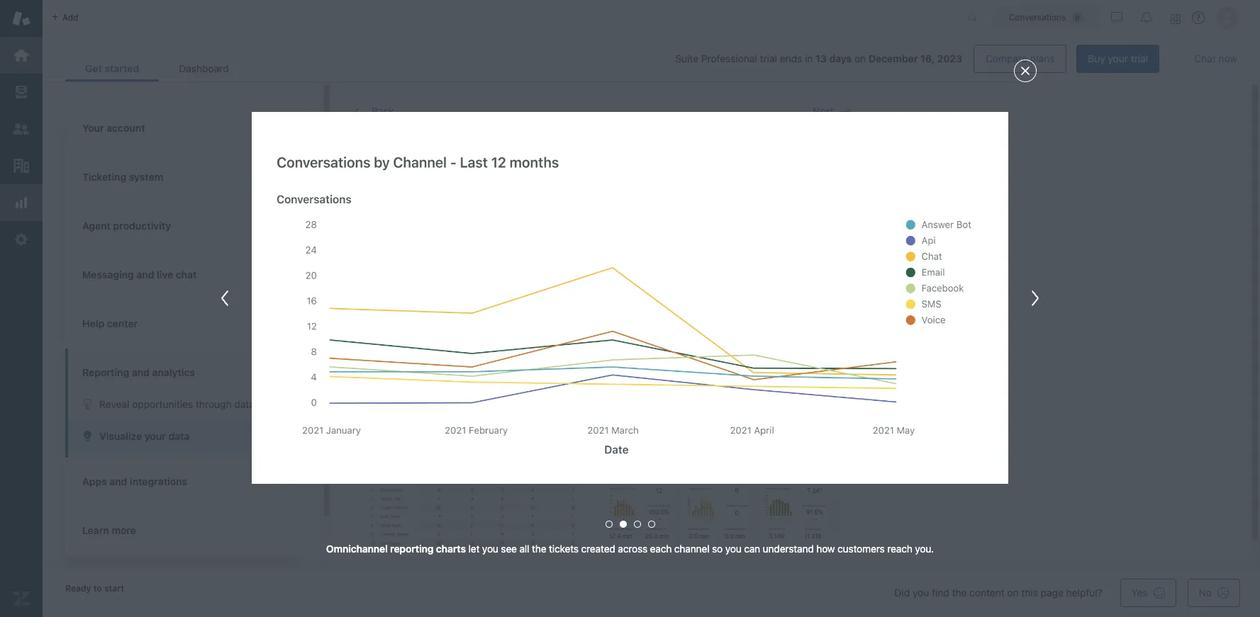 Task type: vqa. For each thing, say whether or not it's contained in the screenshot.
the "users"
no



Task type: describe. For each thing, give the bounding box(es) containing it.
visualize inside "content-title" region
[[355, 141, 458, 171]]

see
[[501, 544, 517, 556]]

compare
[[986, 52, 1028, 65]]

ends
[[780, 52, 803, 65]]

reveal opportunities through data
[[99, 399, 255, 411]]

in
[[805, 52, 813, 65]]

professional
[[702, 52, 758, 65]]

start
[[104, 584, 124, 594]]

on inside footer
[[1008, 587, 1019, 599]]

back button
[[355, 105, 394, 118]]

days
[[830, 52, 852, 65]]

how
[[817, 544, 835, 556]]

no
[[1199, 587, 1212, 599]]

zendesk support image
[[12, 9, 31, 28]]

0 horizontal spatial you
[[482, 544, 499, 556]]

next image
[[1024, 287, 1047, 310]]

2 vertical spatial data
[[168, 431, 190, 443]]

reach
[[888, 544, 913, 556]]

5 heading from the top
[[65, 300, 309, 349]]

previous image
[[214, 287, 237, 310]]

dashboard
[[179, 62, 229, 74]]

18,
[[921, 52, 935, 65]]

find
[[932, 587, 950, 599]]

analytics
[[152, 367, 195, 379]]

next
[[813, 105, 834, 117]]

December 18, 2023 text field
[[869, 52, 963, 65]]

admin image
[[12, 231, 31, 249]]

get started image
[[12, 46, 31, 65]]

through
[[196, 399, 232, 411]]

chat now
[[1195, 52, 1238, 65]]

visualize inside visualize your data button
[[99, 431, 142, 443]]

6 heading from the top
[[65, 458, 309, 507]]

december
[[869, 52, 918, 65]]

next button
[[813, 105, 851, 118]]

suite
[[676, 52, 699, 65]]

data inside "content-title" region
[[519, 141, 571, 171]]

all
[[520, 544, 530, 556]]

compare plans
[[986, 52, 1055, 65]]

views image
[[12, 83, 31, 101]]

close image
[[1020, 65, 1031, 76]]

get help image
[[1193, 11, 1205, 24]]

your for "content-title" region
[[463, 141, 514, 171]]

let
[[469, 544, 480, 556]]

to
[[93, 584, 102, 594]]

buy your trial
[[1088, 52, 1149, 65]]

across
[[618, 544, 648, 556]]

3 heading from the top
[[65, 202, 309, 251]]

1 vertical spatial data
[[234, 399, 255, 411]]

reveal opportunities through data button
[[68, 389, 309, 421]]

zendesk image
[[12, 590, 31, 609]]

started
[[105, 62, 139, 74]]

4 heading from the top
[[65, 251, 309, 300]]

suite professional trial ends in 13 days on december 18, 2023
[[676, 52, 963, 65]]

13
[[816, 52, 827, 65]]

reporting and analytics
[[82, 367, 195, 379]]

plans
[[1031, 52, 1055, 65]]

conversations
[[1009, 12, 1066, 22]]

1 horizontal spatial you
[[726, 544, 742, 556]]



Task type: locate. For each thing, give the bounding box(es) containing it.
reporting
[[82, 367, 129, 379]]

visualize down back
[[355, 141, 458, 171]]

trial for professional
[[760, 52, 777, 65]]

your
[[1108, 52, 1129, 65], [463, 141, 514, 171], [145, 431, 166, 443]]

back
[[372, 105, 394, 117]]

0 horizontal spatial data
[[168, 431, 190, 443]]

you right did
[[913, 587, 930, 599]]

2 horizontal spatial you
[[913, 587, 930, 599]]

can
[[744, 544, 761, 556]]

you.
[[915, 544, 934, 556]]

page
[[1041, 587, 1064, 599]]

on inside section
[[855, 52, 866, 65]]

1 vertical spatial your
[[463, 141, 514, 171]]

1 heading from the top
[[65, 104, 309, 153]]

get started
[[85, 62, 139, 74]]

on right days
[[855, 52, 866, 65]]

0 vertical spatial on
[[855, 52, 866, 65]]

1 vertical spatial visualize your data
[[99, 431, 190, 443]]

section containing suite professional trial ends in
[[260, 45, 1160, 73]]

0 vertical spatial visualize
[[355, 141, 458, 171]]

tickets
[[549, 544, 579, 556]]

tab list
[[65, 55, 249, 82]]

your inside section
[[1108, 52, 1129, 65]]

conversations button
[[994, 6, 1099, 29]]

chat now button
[[1183, 45, 1249, 73]]

2 vertical spatial your
[[145, 431, 166, 443]]

2 horizontal spatial your
[[1108, 52, 1129, 65]]

reporting and analytics button
[[65, 349, 306, 389]]

and
[[132, 367, 150, 379]]

trial inside buy your trial button
[[1131, 52, 1149, 65]]

omnichannel reporting charts let you see all the tickets created across each channel so you can understand how customers reach you.
[[326, 544, 934, 556]]

0 vertical spatial visualize your data
[[355, 141, 571, 171]]

on
[[855, 52, 866, 65], [1008, 587, 1019, 599]]

visualize your data
[[355, 141, 571, 171], [99, 431, 190, 443]]

visualize your data inside "content-title" region
[[355, 141, 571, 171]]

zendesk products image
[[1171, 14, 1181, 24]]

visualize your data inside button
[[99, 431, 190, 443]]

opportunities
[[132, 399, 193, 411]]

0 vertical spatial your
[[1108, 52, 1129, 65]]

yes button
[[1121, 580, 1177, 608]]

helpful?
[[1067, 587, 1103, 599]]

0 vertical spatial data
[[519, 141, 571, 171]]

now
[[1219, 52, 1238, 65]]

1 vertical spatial on
[[1008, 587, 1019, 599]]

1 vertical spatial the
[[952, 587, 967, 599]]

yes
[[1132, 587, 1148, 599]]

visualize
[[355, 141, 458, 171], [99, 431, 142, 443]]

the right all
[[532, 544, 547, 556]]

0 horizontal spatial visualize
[[99, 431, 142, 443]]

0 horizontal spatial trial
[[760, 52, 777, 65]]

content-title region
[[355, 140, 851, 173]]

7 heading from the top
[[65, 507, 309, 556]]

you
[[482, 544, 499, 556], [726, 544, 742, 556], [913, 587, 930, 599]]

understand
[[763, 544, 814, 556]]

0 vertical spatial the
[[532, 544, 547, 556]]

2023
[[938, 52, 963, 65]]

2 horizontal spatial data
[[519, 141, 571, 171]]

get
[[85, 62, 102, 74]]

1 vertical spatial visualize
[[99, 431, 142, 443]]

ready
[[65, 584, 91, 594]]

main element
[[0, 0, 43, 618]]

reveal
[[99, 399, 129, 411]]

2 heading from the top
[[65, 153, 309, 202]]

compare plans button
[[974, 45, 1067, 73]]

2 trial from the left
[[1131, 52, 1149, 65]]

1 horizontal spatial visualize your data
[[355, 141, 571, 171]]

created
[[581, 544, 616, 556]]

visualize your data button
[[68, 421, 309, 453]]

section
[[260, 45, 1160, 73]]

dashboard tab
[[159, 55, 249, 82]]

trial left ends
[[760, 52, 777, 65]]

footer containing did you find the content on this page helpful?
[[43, 570, 1261, 618]]

did you find the content on this page helpful?
[[895, 587, 1103, 599]]

trial for your
[[1131, 52, 1149, 65]]

tab list containing get started
[[65, 55, 249, 82]]

1 horizontal spatial data
[[234, 399, 255, 411]]

this
[[1022, 587, 1039, 599]]

ready to start
[[65, 584, 124, 594]]

your for buy your trial button
[[1108, 52, 1129, 65]]

charts
[[436, 544, 466, 556]]

did
[[895, 587, 910, 599]]

so
[[712, 544, 723, 556]]

organizations image
[[12, 157, 31, 175]]

each
[[650, 544, 672, 556]]

team performance charts help you understand agent performance and identify opportunities for coaching your team. image
[[355, 424, 589, 558]]

buy
[[1088, 52, 1106, 65]]

1 horizontal spatial the
[[952, 587, 967, 599]]

1 horizontal spatial trial
[[1131, 52, 1149, 65]]

customers image
[[12, 120, 31, 138]]

the right find
[[952, 587, 967, 599]]

0 horizontal spatial visualize your data
[[99, 431, 190, 443]]

customers
[[838, 544, 885, 556]]

chat
[[1195, 52, 1216, 65]]

on left this
[[1008, 587, 1019, 599]]

0 horizontal spatial the
[[532, 544, 547, 556]]

1 horizontal spatial on
[[1008, 587, 1019, 599]]

reporting
[[390, 544, 434, 556]]

you inside footer
[[913, 587, 930, 599]]

region
[[355, 195, 851, 575]]

content
[[970, 587, 1005, 599]]

omnichannel reporting charts let you see all the tickets created across each channel so you can understand how customers reach you. image
[[252, 88, 1009, 509], [600, 277, 834, 410]]

progress-bar progress bar
[[65, 600, 309, 603]]

channel
[[675, 544, 710, 556]]

1 trial from the left
[[760, 52, 777, 65]]

reporting image
[[12, 194, 31, 212]]

omnichannel
[[326, 544, 388, 556]]

no button
[[1188, 580, 1241, 608]]

heading
[[65, 104, 309, 153], [65, 153, 309, 202], [65, 202, 309, 251], [65, 251, 309, 300], [65, 300, 309, 349], [65, 458, 309, 507], [65, 507, 309, 556]]

data
[[519, 141, 571, 171], [234, 399, 255, 411], [168, 431, 190, 443]]

live team dashboard gives real-time visibility across all your channels and helps you balance staffing in the moment. image
[[600, 424, 834, 558]]

0 horizontal spatial on
[[855, 52, 866, 65]]

buy your trial button
[[1077, 45, 1160, 73]]

visualize down reveal
[[99, 431, 142, 443]]

trial right the buy at the top of the page
[[1131, 52, 1149, 65]]

footer
[[43, 570, 1261, 618]]

1 horizontal spatial your
[[463, 141, 514, 171]]

support dashboard gives key insights about your ticket volumes, busiest times, and how efficiently agents solve them. image
[[355, 277, 589, 410]]

your inside "content-title" region
[[463, 141, 514, 171]]

you right let
[[482, 544, 499, 556]]

trial
[[760, 52, 777, 65], [1131, 52, 1149, 65]]

0 horizontal spatial your
[[145, 431, 166, 443]]

the
[[532, 544, 547, 556], [952, 587, 967, 599]]

1 horizontal spatial visualize
[[355, 141, 458, 171]]

you right so
[[726, 544, 742, 556]]



